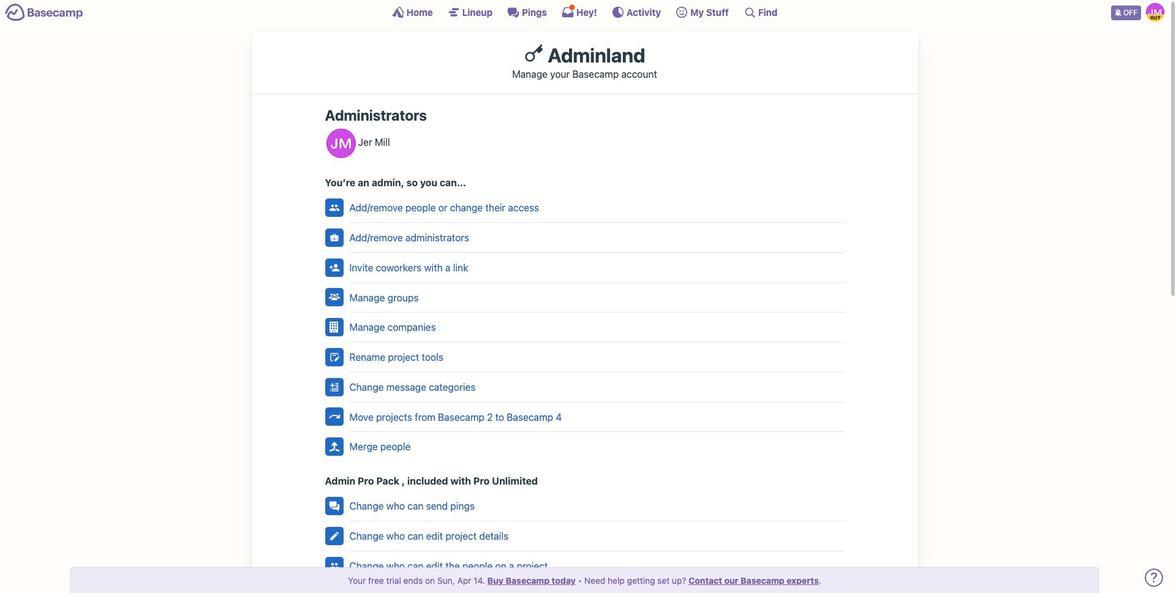 Task type: vqa. For each thing, say whether or not it's contained in the screenshot.
team
no



Task type: describe. For each thing, give the bounding box(es) containing it.
main element
[[0, 0, 1170, 24]]

keyboard shortcut: ⌘ + / image
[[744, 6, 756, 18]]



Task type: locate. For each thing, give the bounding box(es) containing it.
0 horizontal spatial jer mill image
[[326, 129, 356, 158]]

1 horizontal spatial jer mill image
[[1146, 3, 1165, 21]]

0 vertical spatial jer mill image
[[1146, 3, 1165, 21]]

1 vertical spatial jer mill image
[[326, 129, 356, 158]]

switch accounts image
[[5, 3, 83, 22]]

jer mill image
[[1146, 3, 1165, 21], [326, 129, 356, 158]]



